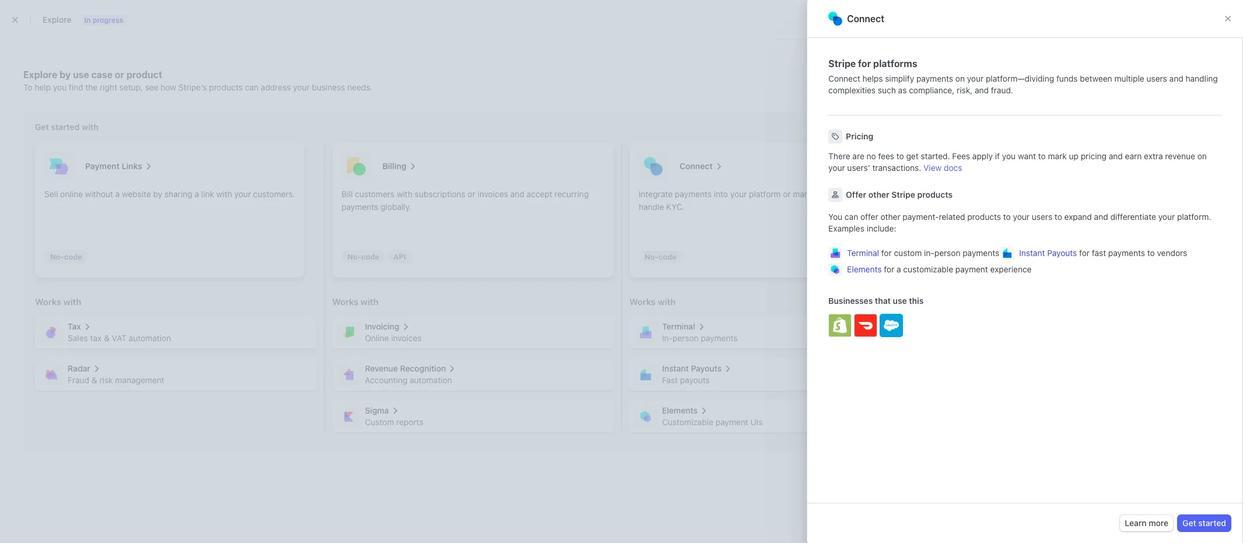 Task type: vqa. For each thing, say whether or not it's contained in the screenshot.
a
yes



Task type: describe. For each thing, give the bounding box(es) containing it.
custom
[[365, 417, 394, 427]]

with right link
[[216, 189, 232, 199]]

stripe's
[[178, 82, 207, 92]]

1 vertical spatial invoices
[[391, 333, 422, 343]]

started for get started with
[[51, 122, 80, 132]]

setup
[[952, 202, 973, 212]]

fraud.
[[991, 85, 1013, 95]]

needs.
[[347, 82, 373, 92]]

explore for explore by use case or product to help you find the right setup, see how stripe's products can address your business needs.
[[23, 69, 57, 80]]

are
[[853, 151, 865, 161]]

started for get started
[[1199, 518, 1226, 528]]

in
[[84, 16, 91, 25]]

payouts for instant payouts for fast payments to vendors
[[1047, 248, 1077, 258]]

payouts for instant payouts
[[691, 363, 722, 373]]

instant for instant payouts for fast payments to vendors
[[1019, 248, 1045, 258]]

0 vertical spatial other
[[869, 190, 890, 200]]

on inside stripe for platforms connect helps simplify payments on your platform—dividing funds between multiple users and handling complexities such as compliance, risk, and fraud.
[[956, 74, 965, 83]]

get started with
[[35, 122, 98, 132]]

0 horizontal spatial person
[[673, 333, 699, 343]]

works for terminal
[[630, 296, 656, 307]]

with inside bill customers with subscriptions or invoices and accept recurring payments globally.
[[397, 189, 413, 199]]

offer
[[846, 190, 867, 200]]

issuing button
[[977, 160, 1199, 172]]

no- for integrate payments into your platform or marketplace and let stripe handle kyc.
[[645, 252, 659, 261]]

2 no-code from the left
[[347, 252, 379, 261]]

revenue
[[1165, 151, 1196, 161]]

accounting
[[365, 375, 408, 385]]

view docs link
[[924, 163, 962, 173]]

payment links button
[[85, 160, 295, 172]]

sigma
[[365, 406, 389, 415]]

get for get started with
[[35, 122, 49, 132]]

right
[[100, 82, 117, 92]]

payments right fast
[[1109, 248, 1145, 258]]

1 vertical spatial &
[[92, 375, 97, 385]]

payments inside integrate payments into your platform or marketplace and let stripe handle kyc.
[[675, 189, 712, 199]]

mark
[[1048, 151, 1067, 161]]

view
[[924, 163, 942, 173]]

uis
[[751, 417, 763, 427]]

to left expand
[[1055, 212, 1062, 222]]

elements button
[[662, 405, 906, 417]]

in-person payments
[[662, 333, 738, 343]]

vendors
[[1157, 248, 1188, 258]]

stripe down transactions.
[[892, 190, 915, 200]]

code for sell online without a website by sharing a link with your customers.
[[64, 252, 82, 261]]

integrate
[[639, 189, 673, 199]]

extra
[[1144, 151, 1163, 161]]

there
[[829, 151, 850, 161]]

integrate payments into your platform or marketplace and let stripe handle kyc.
[[639, 189, 892, 212]]

in-
[[662, 333, 673, 343]]

works for tax
[[35, 296, 61, 307]]

more
[[1149, 518, 1169, 528]]

1 vertical spatial automation
[[410, 375, 452, 385]]

1 horizontal spatial payment
[[956, 264, 988, 274]]

card
[[1113, 189, 1130, 199]]

fraud & risk management
[[68, 375, 164, 385]]

payment-
[[903, 212, 939, 222]]

pricing
[[1081, 151, 1107, 161]]

revenue recognition
[[365, 363, 446, 373]]

1 api from the left
[[393, 252, 406, 261]]

invoicing
[[365, 321, 399, 331]]

see
[[145, 82, 158, 92]]

accept
[[527, 189, 552, 199]]

connect inside stripe for platforms connect helps simplify payments on your platform—dividing funds between multiple users and handling complexities such as compliance, risk, and fraud.
[[829, 74, 860, 83]]

want
[[1018, 151, 1036, 161]]

your inside explore by use case or product to help you find the right setup, see how stripe's products can address your business needs.
[[293, 82, 310, 92]]

such
[[878, 85, 896, 95]]

tax
[[68, 321, 81, 331]]

0 horizontal spatial payment
[[716, 417, 748, 427]]

platform
[[749, 189, 781, 199]]

billing button
[[382, 160, 604, 172]]

explore for explore
[[43, 15, 72, 25]]

custom
[[894, 248, 922, 258]]

radar button
[[68, 363, 312, 375]]

this
[[909, 296, 924, 306]]

your down manage, in the top right of the page
[[1013, 212, 1030, 222]]

sales
[[68, 333, 88, 343]]

works with for invoicing
[[332, 296, 379, 307]]

terminal for terminal
[[662, 321, 695, 331]]

1 vertical spatial by
[[153, 189, 162, 199]]

on inside there are no fees to get started. fees apply if you want to mark up pricing and earn extra revenue on your users' transactions.
[[1198, 151, 1207, 161]]

to down manage, in the top right of the page
[[1003, 212, 1011, 222]]

products inside you can offer other payment-related products to your users to expand and differentiate your platform. examples include:
[[968, 212, 1001, 222]]

view docs
[[924, 163, 962, 173]]

for for custom
[[881, 248, 892, 258]]

revenue
[[365, 363, 398, 373]]

create,
[[960, 189, 986, 199]]

0 vertical spatial connect
[[847, 13, 885, 24]]

you inside there are no fees to get started. fees apply if you want to mark up pricing and earn extra revenue on your users' transactions.
[[1002, 151, 1016, 161]]

pricing
[[846, 131, 874, 141]]

a left link
[[195, 189, 199, 199]]

1 horizontal spatial &
[[104, 333, 110, 343]]

links
[[122, 161, 142, 171]]

elements for a customizable payment experience
[[847, 264, 1032, 274]]

invoices inside bill customers with subscriptions or invoices and accept recurring payments globally.
[[478, 189, 508, 199]]

1 without from the left
[[85, 189, 113, 199]]

other inside you can offer other payment-related products to your users to expand and differentiate your platform. examples include:
[[881, 212, 901, 222]]

use cases
[[1129, 79, 1168, 89]]

use for that
[[893, 296, 907, 306]]

how
[[161, 82, 176, 92]]

terminal for custom in-person payments
[[847, 248, 1000, 258]]

with up tax
[[63, 296, 81, 307]]

learn
[[1125, 518, 1147, 528]]

docs
[[944, 163, 962, 173]]

and inside integrate payments into your platform or marketplace and let stripe handle kyc.
[[842, 189, 856, 199]]

expand
[[1065, 212, 1092, 222]]

or for case
[[115, 69, 124, 80]]

works with for terminal
[[630, 296, 676, 307]]

you
[[829, 212, 843, 222]]

invoicing button
[[365, 321, 609, 333]]

platform—dividing
[[986, 74, 1054, 83]]

accounting automation
[[365, 375, 452, 385]]

if
[[995, 151, 1000, 161]]

in-
[[924, 248, 935, 258]]

in progress
[[84, 16, 123, 25]]

get started link
[[1178, 515, 1231, 532]]

subscriptions
[[415, 189, 466, 199]]

works with for tax
[[35, 296, 81, 307]]

2 no- from the left
[[347, 252, 361, 261]]

offer
[[861, 212, 879, 222]]

billing
[[382, 161, 407, 171]]

0 horizontal spatial automation
[[129, 333, 171, 343]]

to up transactions.
[[897, 151, 904, 161]]

payment
[[85, 161, 120, 171]]

can inside you can offer other payment-related products to your users to expand and differentiate your platform. examples include:
[[845, 212, 858, 222]]

businesses that use this
[[829, 296, 924, 306]]

online invoices
[[365, 333, 422, 343]]



Task type: locate. For each thing, give the bounding box(es) containing it.
users down scale
[[1032, 212, 1053, 222]]

3 works from the left
[[630, 296, 656, 307]]

instant payouts
[[662, 363, 722, 373]]

and inside you can offer other payment-related products to your users to expand and differentiate your platform. examples include:
[[1094, 212, 1108, 222]]

1 works from the left
[[35, 296, 61, 307]]

sell
[[44, 189, 58, 199]]

users inside you can offer other payment-related products to your users to expand and differentiate your platform. examples include:
[[1032, 212, 1053, 222]]

get
[[35, 122, 49, 132], [1183, 518, 1197, 528]]

1 vertical spatial started
[[1199, 518, 1226, 528]]

find
[[69, 82, 83, 92]]

products
[[1179, 79, 1214, 89]]

0 horizontal spatial no-code
[[50, 252, 82, 261]]

products down create,
[[968, 212, 1001, 222]]

explore left in
[[43, 15, 72, 25]]

and right expand
[[1094, 212, 1108, 222]]

sell online without a website by sharing a link with your customers.
[[44, 189, 295, 199]]

1 horizontal spatial instant
[[1019, 248, 1045, 258]]

payouts left fast
[[1047, 248, 1077, 258]]

0 vertical spatial terminal
[[847, 248, 879, 258]]

0 horizontal spatial you
[[53, 82, 67, 92]]

to
[[897, 151, 904, 161], [1038, 151, 1046, 161], [1003, 212, 1011, 222], [1055, 212, 1062, 222], [1148, 248, 1155, 258]]

payments up instant payouts
[[701, 333, 738, 343]]

automation right vat
[[129, 333, 171, 343]]

products up "any"
[[917, 190, 953, 200]]

reports
[[396, 417, 424, 427]]

and inside bill customers with subscriptions or invoices and accept recurring payments globally.
[[510, 189, 524, 199]]

can up examples
[[845, 212, 858, 222]]

get
[[906, 151, 919, 161]]

get started
[[1183, 518, 1226, 528]]

with
[[82, 122, 98, 132], [216, 189, 232, 199], [397, 189, 413, 199], [63, 296, 81, 307], [361, 296, 379, 307], [658, 296, 676, 307]]

1 horizontal spatial users
[[1147, 74, 1167, 83]]

0 horizontal spatial without
[[85, 189, 113, 199]]

2 vertical spatial connect
[[680, 161, 713, 171]]

link
[[201, 189, 214, 199]]

0 vertical spatial by
[[60, 69, 71, 80]]

payments down bill
[[342, 202, 378, 212]]

your right address
[[293, 82, 310, 92]]

1 vertical spatial explore
[[23, 69, 57, 80]]

can left address
[[245, 82, 259, 92]]

easily create, manage, and scale a commercial card program without any setup fees.
[[936, 189, 1195, 212]]

and left scale
[[1023, 189, 1037, 199]]

invoices down billing button
[[478, 189, 508, 199]]

1 no-code from the left
[[50, 252, 82, 261]]

handle
[[639, 202, 664, 212]]

3 no- from the left
[[645, 252, 659, 261]]

1 no- from the left
[[50, 252, 64, 261]]

started down find
[[51, 122, 80, 132]]

program
[[1132, 189, 1164, 199]]

sales tax & vat automation
[[68, 333, 171, 343]]

1 horizontal spatial invoices
[[478, 189, 508, 199]]

1 vertical spatial instant
[[662, 363, 689, 373]]

your inside there are no fees to get started. fees apply if you want to mark up pricing and earn extra revenue on your users' transactions.
[[829, 163, 845, 173]]

&
[[104, 333, 110, 343], [92, 375, 97, 385]]

the
[[85, 82, 98, 92]]

0 horizontal spatial users
[[1032, 212, 1053, 222]]

and inside easily create, manage, and scale a commercial card program without any setup fees.
[[1023, 189, 1037, 199]]

1 horizontal spatial code
[[361, 252, 379, 261]]

1 horizontal spatial you
[[1002, 151, 1016, 161]]

explore inside explore by use case or product to help you find the right setup, see how stripe's products can address your business needs.
[[23, 69, 57, 80]]

for left fast
[[1079, 248, 1090, 258]]

elements up businesses that use this
[[847, 264, 882, 274]]

and left accept in the left of the page
[[510, 189, 524, 199]]

for inside stripe for platforms connect helps simplify payments on your platform—dividing funds between multiple users and handling complexities such as compliance, risk, and fraud.
[[858, 58, 871, 69]]

transactions.
[[873, 163, 922, 173]]

no-code for sell online without a website by sharing a link with your customers.
[[50, 252, 82, 261]]

include:
[[867, 223, 896, 233]]

0 vertical spatial &
[[104, 333, 110, 343]]

0 vertical spatial payment
[[956, 264, 988, 274]]

a
[[115, 189, 120, 199], [195, 189, 199, 199], [1061, 189, 1065, 199], [897, 264, 901, 274]]

works with
[[35, 296, 81, 307], [332, 296, 379, 307], [630, 296, 676, 307]]

and left 'let'
[[842, 189, 856, 199]]

to left vendors
[[1148, 248, 1155, 258]]

payouts inside instant payouts "button"
[[691, 363, 722, 373]]

0 horizontal spatial can
[[245, 82, 259, 92]]

2 horizontal spatial works with
[[630, 296, 676, 307]]

1 vertical spatial other
[[881, 212, 901, 222]]

and right risk, on the top
[[975, 85, 989, 95]]

1 horizontal spatial terminal
[[847, 248, 879, 258]]

for for platforms
[[858, 58, 871, 69]]

1 vertical spatial you
[[1002, 151, 1016, 161]]

products right stripe's on the left top of page
[[209, 82, 243, 92]]

started.
[[921, 151, 950, 161]]

address
[[261, 82, 291, 92]]

management
[[115, 375, 164, 385]]

0 vertical spatial products
[[209, 82, 243, 92]]

2 api from the left
[[942, 252, 955, 261]]

without inside easily create, manage, and scale a commercial card program without any setup fees.
[[1166, 189, 1195, 199]]

terminal down examples
[[847, 248, 879, 258]]

works for invoicing
[[332, 296, 358, 307]]

your inside stripe for platforms connect helps simplify payments on your platform—dividing funds between multiple users and handling complexities such as compliance, risk, and fraud.
[[967, 74, 984, 83]]

1 vertical spatial person
[[673, 333, 699, 343]]

into
[[714, 189, 728, 199]]

2 works from the left
[[332, 296, 358, 307]]

use inside explore by use case or product to help you find the right setup, see how stripe's products can address your business needs.
[[73, 69, 89, 80]]

learn more link
[[1120, 515, 1173, 532]]

1 horizontal spatial without
[[1166, 189, 1195, 199]]

setup,
[[119, 82, 143, 92]]

use for by
[[73, 69, 89, 80]]

users right use in the right of the page
[[1147, 74, 1167, 83]]

to right want
[[1038, 151, 1046, 161]]

person
[[935, 248, 961, 258], [673, 333, 699, 343]]

stripe for platforms connect helps simplify payments on your platform—dividing funds between multiple users and handling complexities such as compliance, risk, and fraud.
[[829, 58, 1218, 95]]

use left this
[[893, 296, 907, 306]]

or right subscriptions
[[468, 189, 475, 199]]

1 horizontal spatial on
[[1198, 151, 1207, 161]]

a right scale
[[1061, 189, 1065, 199]]

1 horizontal spatial can
[[845, 212, 858, 222]]

examples
[[829, 223, 865, 233]]

0 horizontal spatial payouts
[[691, 363, 722, 373]]

simplify
[[885, 74, 914, 83]]

fees.
[[975, 202, 993, 212]]

1 horizontal spatial or
[[468, 189, 475, 199]]

for left custom
[[881, 248, 892, 258]]

2 horizontal spatial code
[[659, 252, 677, 261]]

for for a
[[884, 264, 895, 274]]

you can offer other payment-related products to your users to expand and differentiate your platform. examples include:
[[829, 212, 1212, 233]]

apply
[[973, 151, 993, 161]]

0 horizontal spatial &
[[92, 375, 97, 385]]

api up elements for a customizable payment experience
[[942, 252, 955, 261]]

1 vertical spatial payouts
[[691, 363, 722, 373]]

0 horizontal spatial by
[[60, 69, 71, 80]]

marketplace
[[793, 189, 840, 199]]

business
[[312, 82, 345, 92]]

0 vertical spatial explore
[[43, 15, 72, 25]]

use
[[1129, 79, 1144, 89]]

product
[[126, 69, 162, 80]]

0 vertical spatial you
[[53, 82, 67, 92]]

products inside explore by use case or product to help you find the right setup, see how stripe's products can address your business needs.
[[209, 82, 243, 92]]

0 horizontal spatial invoices
[[391, 333, 422, 343]]

0 horizontal spatial no-
[[50, 252, 64, 261]]

1 horizontal spatial products
[[917, 190, 953, 200]]

0 horizontal spatial get
[[35, 122, 49, 132]]

1 vertical spatial products
[[917, 190, 953, 200]]

0 horizontal spatial code
[[64, 252, 82, 261]]

0 vertical spatial get
[[35, 122, 49, 132]]

started right more
[[1199, 518, 1226, 528]]

without right online
[[85, 189, 113, 199]]

1 horizontal spatial automation
[[410, 375, 452, 385]]

payments up the kyc.
[[675, 189, 712, 199]]

automation down recognition
[[410, 375, 452, 385]]

stripe inside integrate payments into your platform or marketplace and let stripe handle kyc.
[[870, 189, 892, 199]]

1 horizontal spatial no-code
[[347, 252, 379, 261]]

payments up the experience
[[963, 248, 1000, 258]]

on up risk, on the top
[[956, 74, 965, 83]]

elements for elements
[[662, 406, 698, 415]]

1 code from the left
[[64, 252, 82, 261]]

2 vertical spatial products
[[968, 212, 1001, 222]]

your down there
[[829, 163, 845, 173]]

related
[[939, 212, 965, 222]]

by left sharing
[[153, 189, 162, 199]]

payments inside stripe for platforms connect helps simplify payments on your platform—dividing funds between multiple users and handling complexities such as compliance, risk, and fraud.
[[917, 74, 953, 83]]

connect up the kyc.
[[680, 161, 713, 171]]

instant for instant payouts
[[662, 363, 689, 373]]

0 vertical spatial on
[[956, 74, 965, 83]]

0 vertical spatial payouts
[[1047, 248, 1077, 258]]

1 horizontal spatial person
[[935, 248, 961, 258]]

use
[[73, 69, 89, 80], [893, 296, 907, 306]]

1 vertical spatial users
[[1032, 212, 1053, 222]]

0 horizontal spatial started
[[51, 122, 80, 132]]

multiple
[[1115, 74, 1145, 83]]

0 horizontal spatial api
[[393, 252, 406, 261]]

with up globally.
[[397, 189, 413, 199]]

helps
[[863, 74, 883, 83]]

without
[[85, 189, 113, 199], [1166, 189, 1195, 199]]

instant payouts for fast payments to vendors
[[1019, 248, 1188, 258]]

for down custom
[[884, 264, 895, 274]]

or right platform
[[783, 189, 791, 199]]

recognition
[[400, 363, 446, 373]]

by up find
[[60, 69, 71, 80]]

1 vertical spatial elements
[[662, 406, 698, 415]]

1 vertical spatial payment
[[716, 417, 748, 427]]

to
[[23, 82, 32, 92]]

as
[[898, 85, 907, 95]]

recurring
[[555, 189, 589, 199]]

a left website at the top of the page
[[115, 189, 120, 199]]

website
[[122, 189, 151, 199]]

can inside explore by use case or product to help you find the right setup, see how stripe's products can address your business needs.
[[245, 82, 259, 92]]

or inside bill customers with subscriptions or invoices and accept recurring payments globally.
[[468, 189, 475, 199]]

no-code for integrate payments into your platform or marketplace and let stripe handle kyc.
[[645, 252, 677, 261]]

with up in-
[[658, 296, 676, 307]]

api down globally.
[[393, 252, 406, 261]]

payment left uis on the bottom of the page
[[716, 417, 748, 427]]

person up instant payouts
[[673, 333, 699, 343]]

1 horizontal spatial get
[[1183, 518, 1197, 528]]

a down custom
[[897, 264, 901, 274]]

0 horizontal spatial products
[[209, 82, 243, 92]]

terminal for terminal for custom in-person payments
[[847, 248, 879, 258]]

for up helps
[[858, 58, 871, 69]]

instant up fast
[[662, 363, 689, 373]]

no- for sell online without a website by sharing a link with your customers.
[[50, 252, 64, 261]]

issuing
[[977, 161, 1005, 171]]

or up right
[[115, 69, 124, 80]]

you
[[53, 82, 67, 92], [1002, 151, 1016, 161]]

payment left the experience
[[956, 264, 988, 274]]

1 horizontal spatial works with
[[332, 296, 379, 307]]

payments inside bill customers with subscriptions or invoices and accept recurring payments globally.
[[342, 202, 378, 212]]

fast payouts
[[662, 375, 710, 385]]

get right more
[[1183, 518, 1197, 528]]

instant up the experience
[[1019, 248, 1045, 258]]

1 horizontal spatial use
[[893, 296, 907, 306]]

3 no-code from the left
[[645, 252, 677, 261]]

2 horizontal spatial no-code
[[645, 252, 677, 261]]

& left risk
[[92, 375, 97, 385]]

0 horizontal spatial terminal
[[662, 321, 695, 331]]

elements
[[847, 264, 882, 274], [662, 406, 698, 415]]

and
[[1170, 74, 1184, 83], [975, 85, 989, 95], [1109, 151, 1123, 161], [510, 189, 524, 199], [842, 189, 856, 199], [1023, 189, 1037, 199], [1094, 212, 1108, 222]]

1 vertical spatial can
[[845, 212, 858, 222]]

code
[[64, 252, 82, 261], [361, 252, 379, 261], [659, 252, 677, 261]]

or for subscriptions
[[468, 189, 475, 199]]

differentiate
[[1111, 212, 1156, 222]]

1 horizontal spatial api
[[942, 252, 955, 261]]

revenue recognition button
[[365, 363, 609, 375]]

1 horizontal spatial payouts
[[1047, 248, 1077, 258]]

use up find
[[73, 69, 89, 80]]

works with up tax
[[35, 296, 81, 307]]

1 horizontal spatial by
[[153, 189, 162, 199]]

you inside explore by use case or product to help you find the right setup, see how stripe's products can address your business needs.
[[53, 82, 67, 92]]

your up risk, on the top
[[967, 74, 984, 83]]

other up 'include:'
[[881, 212, 901, 222]]

0 vertical spatial users
[[1147, 74, 1167, 83]]

elements for elements for a customizable payment experience
[[847, 264, 882, 274]]

with down the the at the top of page
[[82, 122, 98, 132]]

compliance,
[[909, 85, 955, 95]]

customizable
[[662, 417, 714, 427]]

handling
[[1186, 74, 1218, 83]]

users inside stripe for platforms connect helps simplify payments on your platform—dividing funds between multiple users and handling complexities such as compliance, risk, and fraud.
[[1147, 74, 1167, 83]]

and left earn
[[1109, 151, 1123, 161]]

fraud
[[68, 375, 89, 385]]

0 horizontal spatial instant
[[662, 363, 689, 373]]

1 horizontal spatial elements
[[847, 264, 882, 274]]

tax
[[90, 333, 102, 343]]

other right 'let'
[[869, 190, 890, 200]]

you right if
[[1002, 151, 1016, 161]]

by inside explore by use case or product to help you find the right setup, see how stripe's products can address your business needs.
[[60, 69, 71, 80]]

0 horizontal spatial works with
[[35, 296, 81, 307]]

works
[[35, 296, 61, 307], [332, 296, 358, 307], [630, 296, 656, 307]]

payouts
[[680, 375, 710, 385]]

2 horizontal spatial or
[[783, 189, 791, 199]]

case
[[91, 69, 113, 80]]

terminal inside button
[[662, 321, 695, 331]]

or inside integrate payments into your platform or marketplace and let stripe handle kyc.
[[783, 189, 791, 199]]

connect up complexities
[[829, 74, 860, 83]]

up
[[1069, 151, 1079, 161]]

or inside explore by use case or product to help you find the right setup, see how stripe's products can address your business needs.
[[115, 69, 124, 80]]

code for integrate payments into your platform or marketplace and let stripe handle kyc.
[[659, 252, 677, 261]]

1 vertical spatial on
[[1198, 151, 1207, 161]]

& right tax
[[104, 333, 110, 343]]

1 vertical spatial use
[[893, 296, 907, 306]]

0 vertical spatial automation
[[129, 333, 171, 343]]

get down help
[[35, 122, 49, 132]]

2 code from the left
[[361, 252, 379, 261]]

by
[[60, 69, 71, 80], [153, 189, 162, 199]]

can
[[245, 82, 259, 92], [845, 212, 858, 222]]

2 horizontal spatial works
[[630, 296, 656, 307]]

0 vertical spatial invoices
[[478, 189, 508, 199]]

with up invoicing
[[361, 296, 379, 307]]

customers
[[355, 189, 395, 199]]

automation
[[129, 333, 171, 343], [410, 375, 452, 385]]

works with up in-
[[630, 296, 676, 307]]

stripe right 'let'
[[870, 189, 892, 199]]

your left platform.
[[1159, 212, 1175, 222]]

and inside there are no fees to get started. fees apply if you want to mark up pricing and earn extra revenue on your users' transactions.
[[1109, 151, 1123, 161]]

1 horizontal spatial no-
[[347, 252, 361, 261]]

customizable payment uis
[[662, 417, 763, 427]]

complexities
[[829, 85, 876, 95]]

a inside easily create, manage, and scale a commercial card program without any setup fees.
[[1061, 189, 1065, 199]]

0 horizontal spatial or
[[115, 69, 124, 80]]

0 vertical spatial started
[[51, 122, 80, 132]]

1 works with from the left
[[35, 296, 81, 307]]

your inside integrate payments into your platform or marketplace and let stripe handle kyc.
[[730, 189, 747, 199]]

3 works with from the left
[[630, 296, 676, 307]]

without up platform.
[[1166, 189, 1195, 199]]

payments up compliance,
[[917, 74, 953, 83]]

works with up invoicing
[[332, 296, 379, 307]]

you left find
[[53, 82, 67, 92]]

and right cases
[[1170, 74, 1184, 83]]

explore up help
[[23, 69, 57, 80]]

3 code from the left
[[659, 252, 677, 261]]

payouts up payouts
[[691, 363, 722, 373]]

elements inside 'elements' button
[[662, 406, 698, 415]]

1 horizontal spatial works
[[332, 296, 358, 307]]

bill customers with subscriptions or invoices and accept recurring payments globally.
[[342, 189, 589, 212]]

online
[[60, 189, 83, 199]]

connect up platforms
[[847, 13, 885, 24]]

stripe inside stripe for platforms connect helps simplify payments on your platform—dividing funds between multiple users and handling complexities such as compliance, risk, and fraud.
[[829, 58, 856, 69]]

1 vertical spatial terminal
[[662, 321, 695, 331]]

elements up customizable
[[662, 406, 698, 415]]

started
[[51, 122, 80, 132], [1199, 518, 1226, 528]]

0 horizontal spatial elements
[[662, 406, 698, 415]]

0 vertical spatial person
[[935, 248, 961, 258]]

2 works with from the left
[[332, 296, 379, 307]]

payment links
[[85, 161, 142, 171]]

2 without from the left
[[1166, 189, 1195, 199]]

your left customers.
[[234, 189, 251, 199]]

instant inside "button"
[[662, 363, 689, 373]]

terminal up in-
[[662, 321, 695, 331]]

0 vertical spatial use
[[73, 69, 89, 80]]

0 vertical spatial can
[[245, 82, 259, 92]]

1 vertical spatial connect
[[829, 74, 860, 83]]

your right into
[[730, 189, 747, 199]]

person up elements for a customizable payment experience
[[935, 248, 961, 258]]

2 horizontal spatial no-
[[645, 252, 659, 261]]

0 horizontal spatial on
[[956, 74, 965, 83]]

platforms
[[873, 58, 918, 69]]

instant payouts button
[[662, 363, 906, 375]]

2 horizontal spatial products
[[968, 212, 1001, 222]]

1 horizontal spatial started
[[1199, 518, 1226, 528]]

get for get started
[[1183, 518, 1197, 528]]

progress
[[93, 16, 123, 25]]

connect inside "button"
[[680, 161, 713, 171]]

0 vertical spatial elements
[[847, 264, 882, 274]]

on right "revenue"
[[1198, 151, 1207, 161]]

stripe up complexities
[[829, 58, 856, 69]]

invoices down invoicing
[[391, 333, 422, 343]]

0 horizontal spatial use
[[73, 69, 89, 80]]

fees
[[878, 151, 894, 161]]



